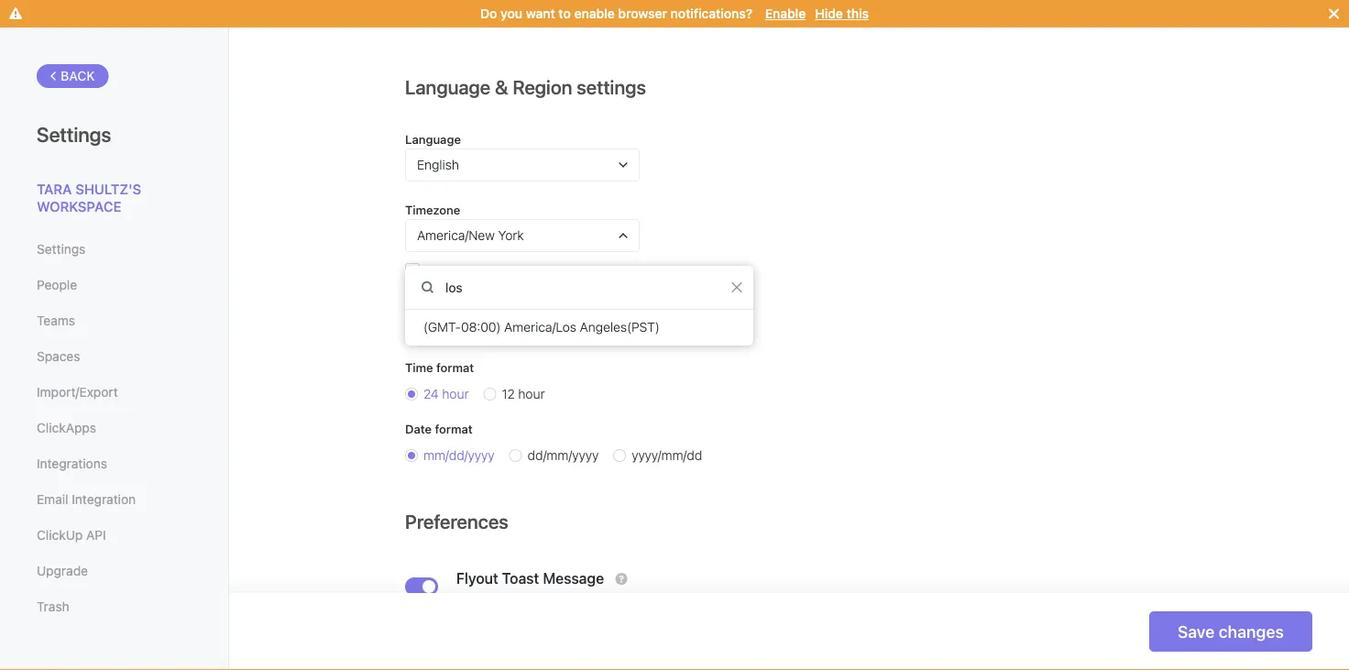 Task type: vqa. For each thing, say whether or not it's contained in the screenshot.
12
yes



Task type: describe. For each thing, give the bounding box(es) containing it.
email integration
[[37, 492, 136, 507]]

angeles
[[580, 320, 627, 335]]

do you want to enable browser notifications? enable hide this
[[480, 6, 869, 21]]

want
[[526, 6, 555, 21]]

don't
[[456, 649, 494, 667]]

screen.
[[936, 591, 977, 604]]

format for mm/dd/yyyy
[[435, 422, 473, 435]]

0 horizontal spatial changes
[[548, 264, 591, 277]]

clickapps
[[37, 420, 96, 435]]

me
[[462, 264, 477, 277]]

message
[[543, 570, 604, 587]]

comments
[[531, 649, 603, 667]]

24
[[423, 386, 439, 401]]

tara shultz's workspace
[[37, 181, 141, 214]]

changes inside button
[[1219, 621, 1284, 641]]

&
[[495, 76, 508, 99]]

time
[[405, 360, 433, 374]]

here.
[[1096, 591, 1124, 604]]

spaces link
[[37, 341, 192, 372]]

2 vertical spatial of
[[894, 591, 905, 604]]

dd/mm/yyyy
[[528, 448, 599, 463]]

24 hour
[[423, 386, 469, 401]]

sunday
[[423, 325, 467, 340]]

import/export link
[[37, 377, 192, 408]]

your
[[909, 591, 933, 604]]

integrations link
[[37, 448, 192, 479]]

disable
[[1028, 591, 1067, 604]]

when
[[456, 591, 488, 604]]

0 horizontal spatial timezone
[[405, 203, 460, 216]]

start
[[405, 299, 433, 313]]

hide
[[815, 6, 843, 21]]

enable
[[765, 6, 806, 21]]

clickup api
[[37, 527, 106, 543]]

america/new york button
[[405, 219, 640, 252]]

you
[[501, 6, 523, 21]]

hour for 12 hour
[[518, 386, 545, 401]]

0 horizontal spatial of
[[436, 299, 448, 313]]

do
[[480, 6, 497, 21]]

performing
[[492, 591, 553, 604]]

left-
[[840, 591, 863, 604]]

1 vertical spatial timezone
[[494, 264, 544, 277]]

0 vertical spatial the
[[451, 299, 470, 313]]

shultz's
[[75, 181, 141, 197]]

save changes button
[[1149, 611, 1313, 652]]

america/los
[[504, 320, 576, 335]]

bottom
[[797, 591, 836, 604]]

to
[[559, 6, 571, 21]]

hand
[[863, 591, 891, 604]]

back link
[[37, 64, 109, 88]]

week
[[525, 299, 555, 313]]

api
[[86, 527, 106, 543]]

don't post comments with 'enter'
[[456, 649, 684, 667]]

yyyy/mm/dd
[[632, 448, 702, 463]]

hour for 24 hour
[[442, 386, 469, 401]]

0 vertical spatial of
[[480, 264, 491, 277]]

save
[[1178, 621, 1215, 641]]

notify me of timezone changes
[[427, 264, 591, 277]]

integrations
[[37, 456, 107, 471]]

toast
[[604, 591, 632, 604]]

(pst)
[[627, 320, 660, 335]]

tara
[[37, 181, 72, 197]]

mm/dd/yyyy
[[423, 448, 495, 463]]

(gmt-08:00) america/los angeles (pst)
[[423, 320, 660, 335]]

people link
[[37, 269, 192, 301]]

teams
[[37, 313, 75, 328]]

1 settings from the top
[[37, 122, 111, 146]]

email
[[37, 492, 68, 507]]

clickapps link
[[37, 412, 192, 444]]

workspace
[[37, 198, 121, 214]]

start of the calendar week
[[405, 299, 555, 313]]

flyout
[[456, 570, 498, 587]]

actions,
[[557, 591, 600, 604]]

settings
[[577, 76, 646, 99]]

with
[[607, 649, 636, 667]]

clickup api link
[[37, 520, 192, 551]]



Task type: locate. For each thing, give the bounding box(es) containing it.
region
[[513, 76, 572, 99]]

1 language from the top
[[405, 76, 491, 99]]

save changes
[[1178, 621, 1284, 641]]

0 vertical spatial language
[[405, 76, 491, 99]]

1 horizontal spatial of
[[480, 264, 491, 277]]

america/new york
[[417, 228, 524, 243]]

format up 24 hour
[[436, 360, 474, 374]]

email integration link
[[37, 484, 192, 515]]

2 horizontal spatial of
[[894, 591, 905, 604]]

1 vertical spatial changes
[[1219, 621, 1284, 641]]

1 vertical spatial settings
[[37, 242, 86, 257]]

settings element
[[0, 27, 229, 670]]

this
[[847, 6, 869, 21]]

spaces
[[37, 349, 80, 364]]

language
[[405, 76, 491, 99], [405, 132, 461, 146]]

Search timezones text field
[[405, 266, 753, 310]]

york
[[498, 228, 524, 243]]

1 vertical spatial of
[[436, 299, 448, 313]]

changes
[[548, 264, 591, 277], [1219, 621, 1284, 641]]

(gmt-
[[423, 320, 461, 335]]

settings up people
[[37, 242, 86, 257]]

1 horizontal spatial the
[[775, 591, 793, 604]]

12
[[502, 386, 515, 401]]

flyout toast message
[[456, 570, 608, 587]]

upgrade
[[37, 563, 88, 578]]

messages
[[635, 591, 691, 604]]

2 hour from the left
[[518, 386, 545, 401]]

appear
[[720, 591, 759, 604]]

the right in on the right of the page
[[775, 591, 793, 604]]

the up (gmt-
[[451, 299, 470, 313]]

0 vertical spatial settings
[[37, 122, 111, 146]]

timezone down america/new york "dropdown button"
[[494, 264, 544, 277]]

1 vertical spatial language
[[405, 132, 461, 146]]

notify
[[427, 264, 458, 277]]

changes right save
[[1219, 621, 1284, 641]]

08:00)
[[461, 320, 501, 335]]

clickup
[[37, 527, 83, 543]]

america/new
[[417, 228, 495, 243]]

'enter'
[[639, 649, 684, 667]]

may
[[694, 591, 717, 604]]

0 horizontal spatial hour
[[442, 386, 469, 401]]

when performing actions, toast messages may appear in the bottom left-hand of your screen. you can disable that here.
[[456, 591, 1124, 604]]

format
[[436, 360, 474, 374], [435, 422, 473, 435]]

time format
[[405, 360, 474, 374]]

hour
[[442, 386, 469, 401], [518, 386, 545, 401]]

2 language from the top
[[405, 132, 461, 146]]

0 vertical spatial timezone
[[405, 203, 460, 216]]

notifications?
[[671, 6, 753, 21]]

of right me
[[480, 264, 491, 277]]

settings link
[[37, 234, 192, 265]]

language for language
[[405, 132, 461, 146]]

1 hour from the left
[[442, 386, 469, 401]]

date
[[405, 422, 432, 435]]

timezone
[[405, 203, 460, 216], [494, 264, 544, 277]]

settings down "back" link at the top of page
[[37, 122, 111, 146]]

enable
[[574, 6, 615, 21]]

preferences
[[405, 510, 509, 533]]

12 hour
[[502, 386, 545, 401]]

of up (gmt-
[[436, 299, 448, 313]]

back
[[60, 68, 95, 83]]

calendar
[[473, 299, 522, 313]]

1 vertical spatial the
[[775, 591, 793, 604]]

import/export
[[37, 385, 118, 400]]

that
[[1071, 591, 1093, 604]]

language & region settings
[[405, 76, 646, 99]]

0 horizontal spatial the
[[451, 299, 470, 313]]

timezone up america/new
[[405, 203, 460, 216]]

trash
[[37, 599, 69, 614]]

2 settings from the top
[[37, 242, 86, 257]]

1 vertical spatial format
[[435, 422, 473, 435]]

format for 24 hour
[[436, 360, 474, 374]]

hour right 24
[[442, 386, 469, 401]]

0 vertical spatial format
[[436, 360, 474, 374]]

date format
[[405, 422, 473, 435]]

0 vertical spatial changes
[[548, 264, 591, 277]]

people
[[37, 277, 77, 292]]

integration
[[72, 492, 136, 507]]

1 horizontal spatial hour
[[518, 386, 545, 401]]

upgrade link
[[37, 555, 192, 587]]

in
[[762, 591, 772, 604]]

changes up week
[[548, 264, 591, 277]]

hour right 12
[[518, 386, 545, 401]]

teams link
[[37, 305, 192, 336]]

format up 'mm/dd/yyyy'
[[435, 422, 473, 435]]

toast
[[502, 570, 539, 587]]

1 horizontal spatial changes
[[1219, 621, 1284, 641]]

of left your
[[894, 591, 905, 604]]

browser
[[618, 6, 667, 21]]

can
[[1004, 591, 1024, 604]]

trash link
[[37, 591, 192, 622]]

language for language & region settings
[[405, 76, 491, 99]]

you
[[981, 591, 1001, 604]]

1 horizontal spatial timezone
[[494, 264, 544, 277]]

monday
[[500, 325, 547, 340]]



